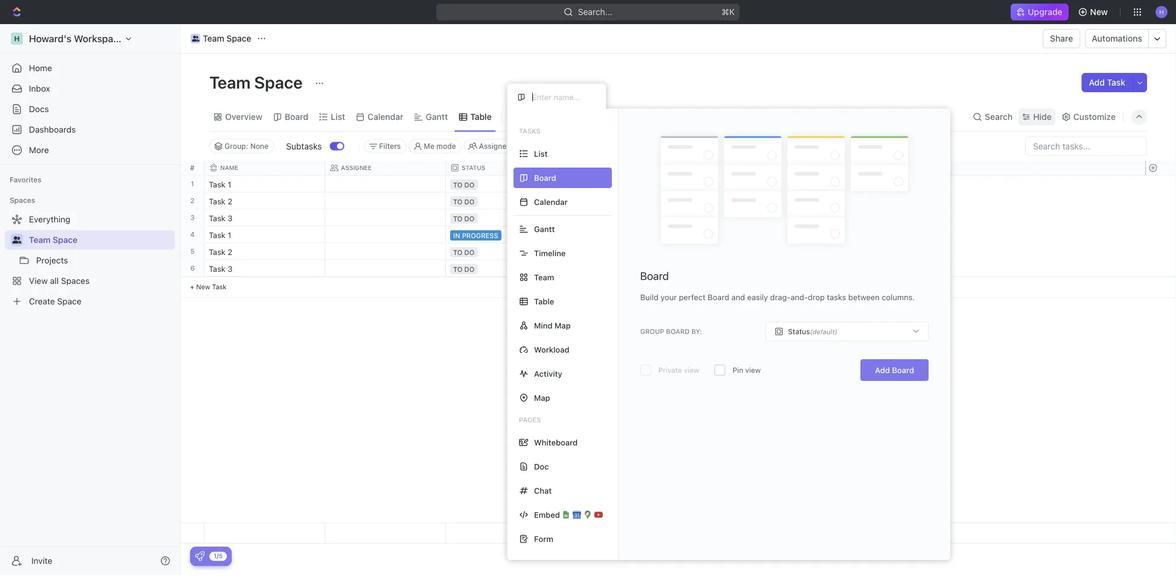 Task type: locate. For each thing, give the bounding box(es) containing it.
new for new task
[[196, 283, 210, 291]]

timeline
[[534, 249, 566, 258]]

3 set priority image from the top
[[686, 244, 704, 262]]

3 to do cell from the top
[[446, 210, 567, 226]]

space
[[227, 34, 251, 43], [254, 72, 303, 92], [53, 235, 78, 245]]

gantt
[[426, 112, 448, 122], [534, 225, 555, 234]]

status (default)
[[788, 328, 838, 336]]

1 vertical spatial calendar
[[534, 198, 568, 207]]

assignees button
[[464, 139, 520, 154]]

gantt up timeline
[[534, 225, 555, 234]]

subtasks button
[[281, 137, 330, 156]]

0 horizontal spatial map
[[534, 394, 550, 403]]

0 horizontal spatial calendar
[[368, 112, 404, 122]]

new down task 2
[[196, 283, 210, 291]]

status
[[788, 328, 810, 336]]

0 vertical spatial user group image
[[192, 36, 199, 42]]

board
[[666, 328, 690, 336]]

press space to select this row. row
[[180, 176, 205, 193], [205, 176, 808, 195], [180, 193, 205, 210], [205, 193, 808, 212], [180, 210, 205, 227], [205, 210, 808, 228], [180, 227, 205, 244], [205, 227, 808, 245], [180, 244, 205, 260], [205, 244, 808, 262], [180, 260, 205, 277], [205, 260, 808, 277], [205, 524, 808, 544]]

share button
[[1043, 29, 1081, 48]]

1 horizontal spatial list
[[534, 149, 548, 158]]

0 vertical spatial space
[[227, 34, 251, 43]]

2 for task
[[228, 247, 232, 257]]

press space to select this row. row containing 6
[[180, 260, 205, 277]]

build your perfect board and easily drag-and-drop tasks between columns.
[[640, 293, 915, 302]]

map
[[555, 321, 571, 330], [534, 394, 550, 403]]

1 set priority element from the top
[[686, 177, 704, 195]]

assignees
[[479, 142, 515, 151]]

1 view from the left
[[684, 367, 700, 375]]

1 vertical spatial ‎task
[[209, 197, 226, 206]]

2 vertical spatial space
[[53, 235, 78, 245]]

row group containing 1 2 3 4 5 6
[[180, 176, 205, 299]]

set priority element for task 2
[[686, 244, 704, 262]]

⌘k
[[722, 7, 735, 17]]

0 vertical spatial map
[[555, 321, 571, 330]]

chat
[[534, 487, 552, 496]]

4 to do cell from the top
[[446, 244, 567, 260]]

0 vertical spatial ‎task
[[209, 180, 226, 189]]

press space to select this row. row containing 5
[[180, 244, 205, 260]]

2 set priority image from the top
[[686, 193, 704, 212]]

grid containing ‎task 1
[[180, 161, 1177, 544]]

to do
[[453, 181, 475, 189], [453, 198, 475, 206], [453, 215, 475, 223], [453, 249, 475, 257], [453, 266, 475, 273]]

1 inside 1 2 3 4 5 6
[[191, 180, 194, 188]]

1 ‎task from the top
[[209, 180, 226, 189]]

home link
[[5, 59, 175, 78]]

dashboards link
[[5, 120, 175, 139]]

1 horizontal spatial add
[[1089, 78, 1105, 88]]

set priority element for task 1
[[686, 227, 704, 245]]

hide right search
[[1034, 112, 1052, 122]]

set priority image
[[686, 177, 704, 195], [686, 193, 704, 212]]

1 horizontal spatial hide
[[1034, 112, 1052, 122]]

docs
[[29, 104, 49, 114]]

hide right closed
[[603, 142, 619, 151]]

1 horizontal spatial space
[[227, 34, 251, 43]]

to do cell for set priority image corresponding to 1
[[446, 176, 567, 192]]

0 vertical spatial team space link
[[188, 31, 254, 46]]

calendar
[[368, 112, 404, 122], [534, 198, 568, 207]]

perfect
[[679, 293, 706, 302]]

2 down task 1
[[228, 247, 232, 257]]

4 to from the top
[[453, 249, 463, 257]]

to do for set priority image for 2's to do cell
[[453, 198, 475, 206]]

0 vertical spatial table
[[470, 112, 492, 122]]

1 up task 2
[[228, 231, 231, 240]]

by:
[[692, 328, 702, 336]]

share
[[1050, 34, 1074, 43]]

show closed
[[538, 142, 582, 151]]

2 do from the top
[[465, 198, 475, 206]]

spaces
[[10, 196, 35, 205]]

0 horizontal spatial space
[[53, 235, 78, 245]]

table up assignees "button"
[[470, 112, 492, 122]]

cell
[[325, 176, 446, 192], [567, 176, 688, 192], [325, 193, 446, 209], [567, 193, 688, 209], [325, 210, 446, 226], [567, 210, 688, 226], [325, 227, 446, 243], [567, 227, 688, 243], [325, 244, 446, 260], [567, 244, 688, 260], [325, 260, 446, 277], [567, 260, 688, 277], [688, 260, 808, 277], [688, 524, 808, 544]]

set priority image
[[686, 210, 704, 228], [686, 227, 704, 245], [686, 244, 704, 262]]

0 vertical spatial task 3
[[209, 214, 233, 223]]

team
[[203, 34, 224, 43], [209, 72, 251, 92], [29, 235, 50, 245], [534, 273, 554, 282]]

‎task up ‎task 2
[[209, 180, 226, 189]]

1 horizontal spatial new
[[1091, 7, 1108, 17]]

1 set priority image from the top
[[686, 177, 704, 195]]

‎task down ‎task 1
[[209, 197, 226, 206]]

1 to do from the top
[[453, 181, 475, 189]]

0 horizontal spatial hide
[[603, 142, 619, 151]]

task 3 down task 2
[[209, 264, 233, 273]]

2 inside 1 2 3 4 5 6
[[190, 197, 195, 205]]

2 to from the top
[[453, 198, 463, 206]]

task 3 for to do cell corresponding to set priority icon for 3
[[209, 214, 233, 223]]

0 vertical spatial hide
[[1034, 112, 1052, 122]]

#
[[190, 164, 195, 172]]

1 vertical spatial gantt
[[534, 225, 555, 234]]

do for ‎task 2 set priority element
[[465, 198, 475, 206]]

whiteboard
[[534, 439, 578, 448]]

3 do from the top
[[465, 215, 475, 223]]

2
[[228, 197, 232, 206], [190, 197, 195, 205], [228, 247, 232, 257]]

6
[[190, 265, 195, 273]]

1 vertical spatial team space
[[209, 72, 306, 92]]

new inside button
[[1091, 7, 1108, 17]]

press space to select this row. row containing 1
[[180, 176, 205, 193]]

do
[[465, 181, 475, 189], [465, 198, 475, 206], [465, 215, 475, 223], [465, 249, 475, 257], [465, 266, 475, 273]]

0 horizontal spatial user group image
[[12, 237, 21, 244]]

form
[[534, 535, 554, 544]]

set priority image for 2
[[686, 193, 704, 212]]

team space inside team space tree
[[29, 235, 78, 245]]

2 to do cell from the top
[[446, 193, 567, 209]]

home
[[29, 63, 52, 73]]

to do for set priority icon for 2's to do cell
[[453, 249, 475, 257]]

to do cell for set priority icon for 2
[[446, 244, 567, 260]]

Enter name... field
[[531, 92, 596, 102]]

4
[[190, 231, 195, 239]]

calendar right list link
[[368, 112, 404, 122]]

5 set priority element from the top
[[686, 244, 704, 262]]

private view
[[659, 367, 700, 375]]

map down 'activity'
[[534, 394, 550, 403]]

overview
[[225, 112, 262, 122]]

1 horizontal spatial user group image
[[192, 36, 199, 42]]

subtasks
[[286, 141, 322, 151]]

2 vertical spatial team space
[[29, 235, 78, 245]]

row
[[205, 161, 808, 176]]

new for new
[[1091, 7, 1108, 17]]

4 do from the top
[[465, 249, 475, 257]]

1 vertical spatial task 3
[[209, 264, 233, 273]]

‎task 1
[[209, 180, 231, 189]]

private
[[659, 367, 682, 375]]

2 ‎task from the top
[[209, 197, 226, 206]]

press space to select this row. row containing 2
[[180, 193, 205, 210]]

view
[[684, 367, 700, 375], [746, 367, 761, 375]]

team space link
[[188, 31, 254, 46], [29, 231, 173, 250]]

0 horizontal spatial new
[[196, 283, 210, 291]]

list down the tasks
[[534, 149, 548, 158]]

calendar up timeline
[[534, 198, 568, 207]]

list link
[[328, 109, 345, 126]]

row group
[[180, 176, 205, 299], [205, 176, 808, 299], [1146, 176, 1176, 299], [1146, 524, 1176, 544]]

to for set priority image for 2
[[453, 198, 463, 206]]

list
[[331, 112, 345, 122], [534, 149, 548, 158]]

set priority image for 1
[[686, 177, 704, 195]]

1 vertical spatial new
[[196, 283, 210, 291]]

0 vertical spatial calendar
[[368, 112, 404, 122]]

board
[[285, 112, 308, 122], [640, 270, 669, 283], [708, 293, 730, 302], [892, 366, 915, 375]]

0 vertical spatial add
[[1089, 78, 1105, 88]]

table up "mind"
[[534, 297, 554, 306]]

3 to do from the top
[[453, 215, 475, 223]]

view right the pin
[[746, 367, 761, 375]]

set priority image for 2
[[686, 244, 704, 262]]

embed
[[534, 511, 560, 520]]

1 vertical spatial table
[[534, 297, 554, 306]]

1 horizontal spatial view
[[746, 367, 761, 375]]

1 horizontal spatial gantt
[[534, 225, 555, 234]]

mind
[[534, 321, 553, 330]]

task 3
[[209, 214, 233, 223], [209, 264, 233, 273]]

new inside grid
[[196, 283, 210, 291]]

1
[[228, 180, 231, 189], [191, 180, 194, 188], [228, 231, 231, 240]]

1 horizontal spatial map
[[555, 321, 571, 330]]

4 set priority element from the top
[[686, 227, 704, 245]]

inbox link
[[5, 79, 175, 98]]

new
[[1091, 7, 1108, 17], [196, 283, 210, 291]]

favorites
[[10, 176, 42, 184]]

0 horizontal spatial gantt
[[426, 112, 448, 122]]

2 to do from the top
[[453, 198, 475, 206]]

3 up 4
[[190, 214, 195, 222]]

set priority element
[[686, 177, 704, 195], [686, 193, 704, 212], [686, 210, 704, 228], [686, 227, 704, 245], [686, 244, 704, 262]]

user group image inside team space tree
[[12, 237, 21, 244]]

view right private
[[684, 367, 700, 375]]

2 set priority element from the top
[[686, 193, 704, 212]]

2 task 3 from the top
[[209, 264, 233, 273]]

3 to from the top
[[453, 215, 463, 223]]

set priority element for ‎task 2
[[686, 193, 704, 212]]

in progress
[[453, 232, 498, 240]]

0 horizontal spatial add
[[875, 366, 890, 375]]

1 down #
[[191, 180, 194, 188]]

add inside add task button
[[1089, 78, 1105, 88]]

to for set priority icon for 3
[[453, 215, 463, 223]]

1 do from the top
[[465, 181, 475, 189]]

1 vertical spatial hide
[[603, 142, 619, 151]]

grid
[[180, 161, 1177, 544]]

5 to do cell from the top
[[446, 260, 567, 277]]

gantt left table link
[[426, 112, 448, 122]]

1 vertical spatial add
[[875, 366, 890, 375]]

2 down ‎task 1
[[228, 197, 232, 206]]

0 horizontal spatial view
[[684, 367, 700, 375]]

0 vertical spatial list
[[331, 112, 345, 122]]

task 3 down ‎task 2
[[209, 214, 233, 223]]

1 to do cell from the top
[[446, 176, 567, 192]]

3 set priority element from the top
[[686, 210, 704, 228]]

0 horizontal spatial team space link
[[29, 231, 173, 250]]

2 view from the left
[[746, 367, 761, 375]]

1 vertical spatial space
[[254, 72, 303, 92]]

press space to select this row. row containing ‎task 2
[[205, 193, 808, 212]]

1 vertical spatial user group image
[[12, 237, 21, 244]]

map right "mind"
[[555, 321, 571, 330]]

‎task
[[209, 180, 226, 189], [209, 197, 226, 206]]

1 to from the top
[[453, 181, 463, 189]]

2 set priority image from the top
[[686, 227, 704, 245]]

team space
[[203, 34, 251, 43], [209, 72, 306, 92], [29, 235, 78, 245]]

do for set priority element for task 2
[[465, 249, 475, 257]]

‎task for ‎task 2
[[209, 197, 226, 206]]

tasks
[[519, 127, 541, 135]]

1 up ‎task 2
[[228, 180, 231, 189]]

2 left ‎task 2
[[190, 197, 195, 205]]

in
[[453, 232, 460, 240]]

1 set priority image from the top
[[686, 210, 704, 228]]

task
[[1107, 78, 1126, 88], [209, 214, 226, 223], [209, 231, 226, 240], [209, 247, 226, 257], [209, 264, 226, 273], [212, 283, 227, 291]]

2 for 1
[[190, 197, 195, 205]]

set priority image for 1
[[686, 227, 704, 245]]

0 vertical spatial team space
[[203, 34, 251, 43]]

3
[[228, 214, 233, 223], [190, 214, 195, 222], [228, 264, 233, 273]]

5 to do from the top
[[453, 266, 475, 273]]

group
[[640, 328, 665, 336]]

team space tree
[[5, 210, 175, 311]]

hide button
[[598, 139, 624, 154]]

to do cell for set priority icon for 3
[[446, 210, 567, 226]]

5 to from the top
[[453, 266, 463, 273]]

Search tasks... text field
[[1026, 137, 1147, 155]]

progress
[[462, 232, 498, 240]]

1 vertical spatial team space link
[[29, 231, 173, 250]]

search
[[985, 112, 1013, 122]]

5
[[190, 248, 195, 256]]

new up automations
[[1091, 7, 1108, 17]]

user group image
[[192, 36, 199, 42], [12, 237, 21, 244]]

0 vertical spatial new
[[1091, 7, 1108, 17]]

1 for task 1
[[228, 231, 231, 240]]

add board
[[875, 366, 915, 375]]

table
[[470, 112, 492, 122], [534, 297, 554, 306]]

4 to do from the top
[[453, 249, 475, 257]]

hide inside dropdown button
[[1034, 112, 1052, 122]]

group board by:
[[640, 328, 702, 336]]

0 horizontal spatial table
[[470, 112, 492, 122]]

2 horizontal spatial space
[[254, 72, 303, 92]]

to do cell
[[446, 176, 567, 192], [446, 193, 567, 209], [446, 210, 567, 226], [446, 244, 567, 260], [446, 260, 567, 277]]

1 task 3 from the top
[[209, 214, 233, 223]]

list right board link at the left top of page
[[331, 112, 345, 122]]



Task type: vqa. For each thing, say whether or not it's contained in the screenshot.
task name or type '/' for commands text box
no



Task type: describe. For each thing, give the bounding box(es) containing it.
show
[[538, 142, 557, 151]]

5 do from the top
[[465, 266, 475, 273]]

add task button
[[1082, 73, 1133, 92]]

add for add task
[[1089, 78, 1105, 88]]

user group image inside the team space link
[[192, 36, 199, 42]]

gantt link
[[423, 109, 448, 126]]

hide inside button
[[603, 142, 619, 151]]

press space to select this row. row containing 4
[[180, 227, 205, 244]]

doc
[[534, 463, 549, 472]]

inbox
[[29, 84, 50, 94]]

pin
[[733, 367, 744, 375]]

press space to select this row. row containing task 2
[[205, 244, 808, 262]]

table link
[[468, 109, 492, 126]]

and-
[[791, 293, 808, 302]]

new task
[[196, 283, 227, 291]]

(default)
[[810, 328, 838, 336]]

in progress cell
[[446, 227, 567, 243]]

customize button
[[1058, 109, 1120, 126]]

3 down task 2
[[228, 264, 233, 273]]

sidebar navigation
[[0, 24, 180, 576]]

onboarding checklist button element
[[195, 552, 205, 562]]

team inside tree
[[29, 235, 50, 245]]

1 horizontal spatial table
[[534, 297, 554, 306]]

pages
[[519, 417, 541, 424]]

customize
[[1074, 112, 1116, 122]]

favorites button
[[5, 173, 46, 187]]

easily
[[747, 293, 768, 302]]

calendar link
[[365, 109, 404, 126]]

new button
[[1074, 2, 1116, 22]]

upgrade
[[1028, 7, 1063, 17]]

0 horizontal spatial list
[[331, 112, 345, 122]]

drag-
[[770, 293, 791, 302]]

add task
[[1089, 78, 1126, 88]]

1 vertical spatial list
[[534, 149, 548, 158]]

add for add board
[[875, 366, 890, 375]]

set priority image for 3
[[686, 210, 704, 228]]

press space to select this row. row containing 3
[[180, 210, 205, 227]]

and
[[732, 293, 745, 302]]

1 horizontal spatial team space link
[[188, 31, 254, 46]]

upgrade link
[[1011, 4, 1069, 21]]

task 3 for 5th to do cell
[[209, 264, 233, 273]]

1 2 3 4 5 6
[[190, 180, 195, 273]]

search button
[[970, 109, 1017, 126]]

drop
[[808, 293, 825, 302]]

view for pin view
[[746, 367, 761, 375]]

board link
[[282, 109, 308, 126]]

0 vertical spatial gantt
[[426, 112, 448, 122]]

to for set priority image corresponding to 1
[[453, 181, 463, 189]]

to do for to do cell corresponding to set priority icon for 3
[[453, 215, 475, 223]]

your
[[661, 293, 677, 302]]

calendar inside the calendar 'link'
[[368, 112, 404, 122]]

1/5
[[214, 553, 223, 560]]

task inside button
[[1107, 78, 1126, 88]]

invite
[[31, 557, 52, 567]]

3 down ‎task 2
[[228, 214, 233, 223]]

space inside tree
[[53, 235, 78, 245]]

automations button
[[1086, 30, 1149, 48]]

‎task for ‎task 1
[[209, 180, 226, 189]]

hide button
[[1019, 109, 1056, 126]]

between
[[849, 293, 880, 302]]

press space to select this row. row containing task 1
[[205, 227, 808, 245]]

1 horizontal spatial calendar
[[534, 198, 568, 207]]

row group containing ‎task 1
[[205, 176, 808, 299]]

workload
[[534, 346, 570, 355]]

to for set priority icon for 2
[[453, 249, 463, 257]]

build
[[640, 293, 659, 302]]

to do cell for set priority image for 2
[[446, 193, 567, 209]]

1 vertical spatial map
[[534, 394, 550, 403]]

closed
[[559, 142, 582, 151]]

columns.
[[882, 293, 915, 302]]

docs link
[[5, 100, 175, 119]]

overview link
[[223, 109, 262, 126]]

team space link inside team space tree
[[29, 231, 173, 250]]

activity
[[534, 370, 563, 379]]

set priority element for ‎task 1
[[686, 177, 704, 195]]

2 for ‎task
[[228, 197, 232, 206]]

to do for 5th to do cell
[[453, 266, 475, 273]]

task 1
[[209, 231, 231, 240]]

onboarding checklist button image
[[195, 552, 205, 562]]

automations
[[1092, 34, 1143, 43]]

set priority element for task 3
[[686, 210, 704, 228]]

to do for to do cell corresponding to set priority image corresponding to 1
[[453, 181, 475, 189]]

pin view
[[733, 367, 761, 375]]

do for set priority element associated with ‎task 1
[[465, 181, 475, 189]]

do for task 3's set priority element
[[465, 215, 475, 223]]

1 for ‎task 1
[[228, 180, 231, 189]]

task 2
[[209, 247, 232, 257]]

show closed button
[[523, 139, 587, 154]]

press space to select this row. row containing ‎task 1
[[205, 176, 808, 195]]

tasks
[[827, 293, 846, 302]]

view for private view
[[684, 367, 700, 375]]

3 inside 1 2 3 4 5 6
[[190, 214, 195, 222]]

dashboards
[[29, 125, 76, 135]]

‎task 2
[[209, 197, 232, 206]]

mind map
[[534, 321, 571, 330]]

search...
[[578, 7, 613, 17]]



